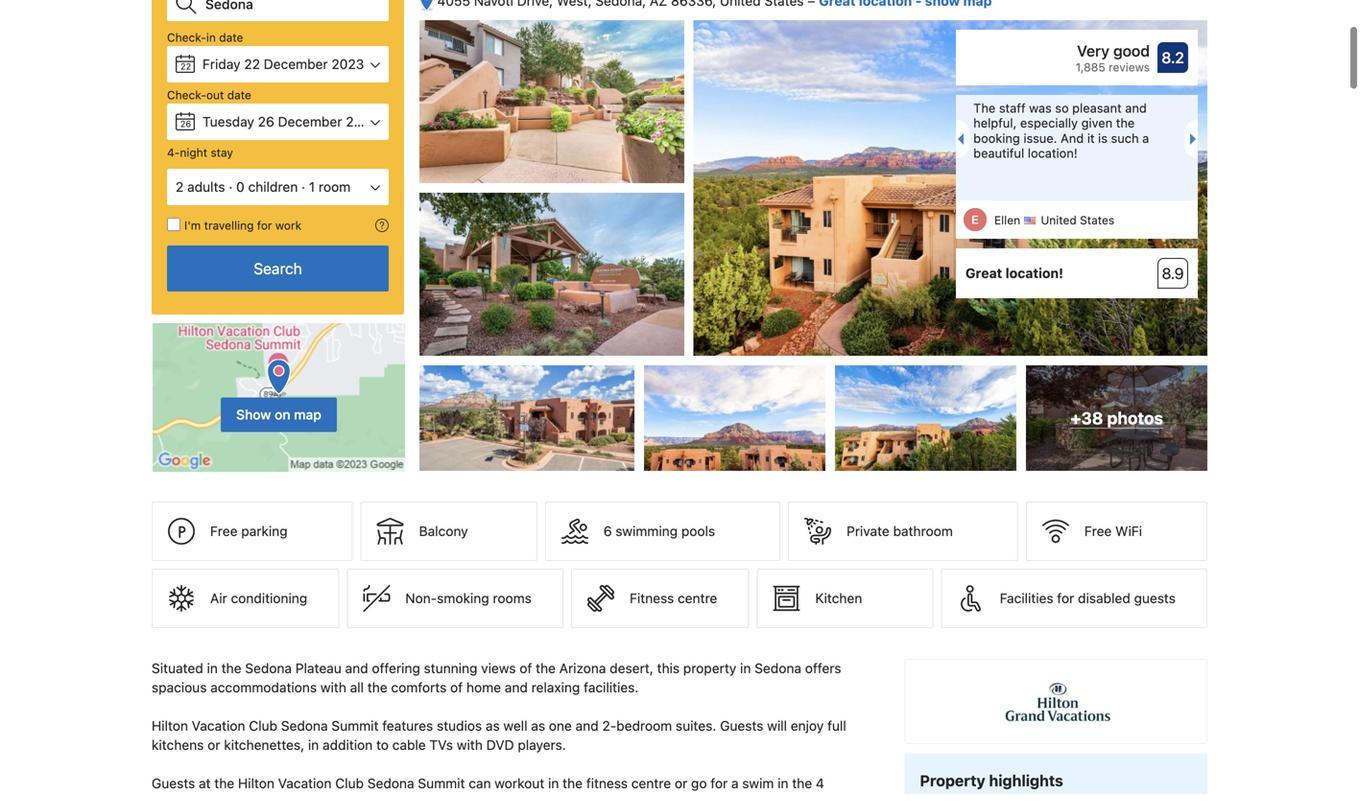 Task type: locate. For each thing, give the bounding box(es) containing it.
1 horizontal spatial hilton
[[238, 776, 274, 792]]

2023 up room
[[346, 114, 378, 130]]

the up such
[[1116, 116, 1135, 130]]

1 horizontal spatial free
[[1085, 524, 1112, 540]]

0 vertical spatial centre
[[678, 591, 717, 607]]

guests left at
[[152, 776, 195, 792]]

states
[[1080, 214, 1115, 227]]

22
[[244, 56, 260, 72], [180, 61, 191, 72]]

rooms
[[493, 591, 532, 607]]

hilton down kitchenettes,
[[238, 776, 274, 792]]

2 horizontal spatial for
[[1057, 591, 1075, 607]]

it
[[1087, 131, 1095, 145]]

stay
[[211, 146, 233, 159]]

facilities for disabled guests button
[[941, 569, 1208, 629]]

0 horizontal spatial of
[[450, 680, 463, 696]]

2023 for tuesday 26 december 2023
[[346, 114, 378, 130]]

fitness centre
[[630, 591, 717, 607]]

this
[[657, 661, 680, 677]]

map
[[294, 407, 322, 423]]

location! inside the staff was so pleasant and helpful, especially given the booking issue.  and it is such a beautiful location!
[[1028, 146, 1078, 160]]

1 vertical spatial 2023
[[346, 114, 378, 130]]

2 adults · 0 children · 1 room
[[176, 179, 351, 195]]

sedona up kitchenettes,
[[281, 719, 328, 735]]

2023 down "where are you going?" field
[[332, 56, 364, 72]]

· left 0
[[229, 179, 233, 195]]

air conditioning button
[[152, 569, 339, 629]]

staff
[[999, 101, 1026, 115]]

0 vertical spatial 2023
[[332, 56, 364, 72]]

players.
[[518, 738, 566, 754]]

travelling
[[204, 219, 254, 232]]

1 horizontal spatial guests
[[720, 719, 764, 735]]

26
[[258, 114, 274, 130], [180, 119, 191, 129]]

centre inside "situated in the sedona plateau and offering stunning views of the arizona desert, this property in sedona offers spacious accommodations with all the comforts of home and relaxing facilities. hilton vacation club sedona summit features studios as well as one and 2-bedroom suites. guests will enjoy full kitchens or kitchenettes, in addition to cable tvs with dvd players. guests at the hilton vacation club sedona summit can workout in the fitness centre or go for a swim in t"
[[632, 776, 671, 792]]

1 vertical spatial club
[[335, 776, 364, 792]]

0 vertical spatial date
[[219, 31, 243, 44]]

a
[[1143, 131, 1149, 145], [732, 776, 739, 792]]

date for check-in date
[[219, 31, 243, 44]]

2 vertical spatial for
[[711, 776, 728, 792]]

non-
[[405, 591, 437, 607]]

for right the go
[[711, 776, 728, 792]]

0 vertical spatial december
[[264, 56, 328, 72]]

with
[[321, 680, 346, 696], [457, 738, 483, 754]]

non-smoking rooms button
[[347, 569, 564, 629]]

comforts
[[391, 680, 447, 696]]

guests left will
[[720, 719, 764, 735]]

kitchens
[[152, 738, 204, 754]]

0 horizontal spatial summit
[[332, 719, 379, 735]]

private bathroom
[[847, 524, 953, 540]]

search
[[254, 260, 302, 278]]

or left the go
[[675, 776, 688, 792]]

the
[[1116, 116, 1135, 130], [221, 661, 241, 677], [536, 661, 556, 677], [368, 680, 388, 696], [214, 776, 234, 792], [563, 776, 583, 792]]

0 vertical spatial for
[[257, 219, 272, 232]]

0 horizontal spatial a
[[732, 776, 739, 792]]

can
[[469, 776, 491, 792]]

especially
[[1020, 116, 1078, 130]]

sedona
[[245, 661, 292, 677], [755, 661, 802, 677], [281, 719, 328, 735], [368, 776, 414, 792]]

0 horizontal spatial hilton
[[152, 719, 188, 735]]

vacation
[[192, 719, 245, 735], [278, 776, 332, 792]]

0 vertical spatial vacation
[[192, 719, 245, 735]]

pleasant
[[1073, 101, 1122, 115]]

united states
[[1041, 214, 1115, 227]]

1 · from the left
[[229, 179, 233, 195]]

centre right the fitness
[[632, 776, 671, 792]]

december down "where are you going?" field
[[264, 56, 328, 72]]

1 vertical spatial check-
[[167, 88, 206, 102]]

bathroom
[[893, 524, 953, 540]]

given
[[1082, 116, 1113, 130]]

great
[[966, 266, 1003, 281]]

summit left can
[[418, 776, 465, 792]]

the up relaxing
[[536, 661, 556, 677]]

well
[[504, 719, 528, 735]]

1 free from the left
[[210, 524, 238, 540]]

such
[[1111, 131, 1139, 145]]

22 down check-in date
[[180, 61, 191, 72]]

0 horizontal spatial ·
[[229, 179, 233, 195]]

1 horizontal spatial with
[[457, 738, 483, 754]]

0 vertical spatial location!
[[1028, 146, 1078, 160]]

scored 8.9 element
[[1158, 258, 1189, 289]]

location!
[[1028, 146, 1078, 160], [1006, 266, 1064, 281]]

photos
[[1107, 409, 1163, 428]]

sedona up accommodations
[[245, 661, 292, 677]]

2 check- from the top
[[167, 88, 206, 102]]

0 horizontal spatial 22
[[180, 61, 191, 72]]

0 vertical spatial check-
[[167, 31, 206, 44]]

a left the swim
[[732, 776, 739, 792]]

26 up night
[[180, 119, 191, 129]]

summit up addition
[[332, 719, 379, 735]]

1,885
[[1076, 61, 1106, 74]]

1
[[309, 179, 315, 195]]

1 vertical spatial vacation
[[278, 776, 332, 792]]

for left 'work'
[[257, 219, 272, 232]]

1 check- from the top
[[167, 31, 206, 44]]

check- up friday
[[167, 31, 206, 44]]

22 right friday
[[244, 56, 260, 72]]

full
[[828, 719, 846, 735]]

location! down issue.
[[1028, 146, 1078, 160]]

of down stunning at the bottom left of the page
[[450, 680, 463, 696]]

centre right fitness
[[678, 591, 717, 607]]

free for free parking
[[210, 524, 238, 540]]

as up "players."
[[531, 719, 545, 735]]

0 vertical spatial a
[[1143, 131, 1149, 145]]

+38 photos link
[[1026, 366, 1208, 472]]

of
[[520, 661, 532, 677], [450, 680, 463, 696]]

free left wifi
[[1085, 524, 1112, 540]]

club
[[249, 719, 277, 735], [335, 776, 364, 792]]

free left parking
[[210, 524, 238, 540]]

2 free from the left
[[1085, 524, 1112, 540]]

1 vertical spatial summit
[[418, 776, 465, 792]]

check- down friday
[[167, 88, 206, 102]]

1 vertical spatial centre
[[632, 776, 671, 792]]

kitchen button
[[757, 569, 934, 629]]

hilton up kitchens
[[152, 719, 188, 735]]

sedona down to
[[368, 776, 414, 792]]

6
[[604, 524, 612, 540]]

december for 22
[[264, 56, 328, 72]]

0 horizontal spatial free
[[210, 524, 238, 540]]

and
[[1125, 101, 1147, 115], [345, 661, 368, 677], [505, 680, 528, 696], [576, 719, 599, 735]]

conditioning
[[231, 591, 307, 607]]

and up such
[[1125, 101, 1147, 115]]

0 horizontal spatial or
[[208, 738, 220, 754]]

1 vertical spatial guests
[[152, 776, 195, 792]]

hilton
[[152, 719, 188, 735], [238, 776, 274, 792]]

2 adults · 0 children · 1 room button
[[167, 169, 389, 205]]

0 vertical spatial with
[[321, 680, 346, 696]]

centre
[[678, 591, 717, 607], [632, 776, 671, 792]]

1 horizontal spatial as
[[531, 719, 545, 735]]

location! right great
[[1006, 266, 1064, 281]]

december down friday 22 december 2023
[[278, 114, 342, 130]]

the up accommodations
[[221, 661, 241, 677]]

and up all
[[345, 661, 368, 677]]

highlights
[[989, 772, 1064, 791]]

previous image
[[952, 134, 964, 145]]

centre inside button
[[678, 591, 717, 607]]

smoking
[[437, 591, 489, 607]]

1 horizontal spatial centre
[[678, 591, 717, 607]]

date right out
[[227, 88, 251, 102]]

for left disabled
[[1057, 591, 1075, 607]]

4-night stay
[[167, 146, 233, 159]]

1 horizontal spatial ·
[[302, 179, 305, 195]]

1 vertical spatial december
[[278, 114, 342, 130]]

1 horizontal spatial club
[[335, 776, 364, 792]]

0 horizontal spatial club
[[249, 719, 277, 735]]

plateau
[[296, 661, 342, 677]]

stunning
[[424, 661, 478, 677]]

1 vertical spatial date
[[227, 88, 251, 102]]

vacation up kitchens
[[192, 719, 245, 735]]

with left all
[[321, 680, 346, 696]]

addition
[[323, 738, 373, 754]]

0 horizontal spatial centre
[[632, 776, 671, 792]]

1 horizontal spatial of
[[520, 661, 532, 677]]

club down addition
[[335, 776, 364, 792]]

a inside "situated in the sedona plateau and offering stunning views of the arizona desert, this property in sedona offers spacious accommodations with all the comforts of home and relaxing facilities. hilton vacation club sedona summit features studios as well as one and 2-bedroom suites. guests will enjoy full kitchens or kitchenettes, in addition to cable tvs with dvd players. guests at the hilton vacation club sedona summit can workout in the fitness centre or go for a swim in t"
[[732, 776, 739, 792]]

or right kitchens
[[208, 738, 220, 754]]

1 horizontal spatial a
[[1143, 131, 1149, 145]]

wifi
[[1116, 524, 1142, 540]]

scored 8.2 element
[[1158, 42, 1189, 73]]

in right property
[[740, 661, 751, 677]]

room
[[319, 179, 351, 195]]

a right such
[[1143, 131, 1149, 145]]

· left 1
[[302, 179, 305, 195]]

1 vertical spatial a
[[732, 776, 739, 792]]

1 vertical spatial with
[[457, 738, 483, 754]]

as
[[486, 719, 500, 735], [531, 719, 545, 735]]

of right views
[[520, 661, 532, 677]]

suites.
[[676, 719, 717, 735]]

as up dvd on the bottom
[[486, 719, 500, 735]]

·
[[229, 179, 233, 195], [302, 179, 305, 195]]

vacation down kitchenettes,
[[278, 776, 332, 792]]

with down studios
[[457, 738, 483, 754]]

the right all
[[368, 680, 388, 696]]

the left the fitness
[[563, 776, 583, 792]]

1 vertical spatial for
[[1057, 591, 1075, 607]]

check-
[[167, 31, 206, 44], [167, 88, 206, 102]]

1 vertical spatial or
[[675, 776, 688, 792]]

0 horizontal spatial for
[[257, 219, 272, 232]]

1 horizontal spatial summit
[[418, 776, 465, 792]]

dvd
[[486, 738, 514, 754]]

very good 1,885 reviews
[[1076, 42, 1150, 74]]

club up kitchenettes,
[[249, 719, 277, 735]]

in up friday
[[206, 31, 216, 44]]

26 right the tuesday
[[258, 114, 274, 130]]

booking
[[974, 131, 1020, 145]]

the inside the staff was so pleasant and helpful, especially given the booking issue.  and it is such a beautiful location!
[[1116, 116, 1135, 130]]

0 horizontal spatial as
[[486, 719, 500, 735]]

1 horizontal spatial for
[[711, 776, 728, 792]]

date up friday
[[219, 31, 243, 44]]



Task type: describe. For each thing, give the bounding box(es) containing it.
situated
[[152, 661, 203, 677]]

0 horizontal spatial with
[[321, 680, 346, 696]]

0 vertical spatial guests
[[720, 719, 764, 735]]

go
[[691, 776, 707, 792]]

2-
[[602, 719, 617, 735]]

check- for out
[[167, 88, 206, 102]]

balcony button
[[361, 502, 537, 562]]

one
[[549, 719, 572, 735]]

private
[[847, 524, 890, 540]]

2023 for friday 22 december 2023
[[332, 56, 364, 72]]

work
[[275, 219, 302, 232]]

is
[[1098, 131, 1108, 145]]

check-out date
[[167, 88, 251, 102]]

home
[[467, 680, 501, 696]]

united
[[1041, 214, 1077, 227]]

the staff was so pleasant and helpful, especially given the booking issue.  and it is such a beautiful location!
[[974, 101, 1149, 160]]

so
[[1055, 101, 1069, 115]]

adults
[[187, 179, 225, 195]]

bedroom
[[617, 719, 672, 735]]

search button
[[167, 246, 389, 292]]

check- for in
[[167, 31, 206, 44]]

and
[[1061, 131, 1084, 145]]

0 vertical spatial of
[[520, 661, 532, 677]]

non-smoking rooms
[[405, 591, 532, 607]]

desert,
[[610, 661, 654, 677]]

cable
[[392, 738, 426, 754]]

sedona left offers
[[755, 661, 802, 677]]

for inside search section
[[257, 219, 272, 232]]

2 as from the left
[[531, 719, 545, 735]]

all
[[350, 680, 364, 696]]

free wifi button
[[1026, 502, 1208, 562]]

fitness centre button
[[571, 569, 749, 629]]

kitchenettes,
[[224, 738, 304, 754]]

spacious
[[152, 680, 207, 696]]

if you select this option, we'll show you popular business travel features like breakfast, wifi and free parking. image
[[375, 219, 389, 232]]

beautiful
[[974, 146, 1025, 160]]

balcony
[[419, 524, 468, 540]]

disabled
[[1078, 591, 1131, 607]]

private bathroom button
[[788, 502, 1018, 562]]

the
[[974, 101, 996, 115]]

show
[[236, 407, 271, 423]]

0
[[236, 179, 245, 195]]

free for free wifi
[[1085, 524, 1112, 540]]

for inside "situated in the sedona plateau and offering stunning views of the arizona desert, this property in sedona offers spacious accommodations with all the comforts of home and relaxing facilities. hilton vacation club sedona summit features studios as well as one and 2-bedroom suites. guests will enjoy full kitchens or kitchenettes, in addition to cable tvs with dvd players. guests at the hilton vacation club sedona summit can workout in the fitness centre or go for a swim in t"
[[711, 776, 728, 792]]

the right at
[[214, 776, 234, 792]]

0 vertical spatial or
[[208, 738, 220, 754]]

click to open map view image
[[420, 0, 434, 12]]

0 vertical spatial club
[[249, 719, 277, 735]]

features
[[382, 719, 433, 735]]

tvs
[[430, 738, 453, 754]]

if you select this option, we'll show you popular business travel features like breakfast, wifi and free parking. image
[[375, 219, 389, 232]]

1 horizontal spatial 26
[[258, 114, 274, 130]]

search section
[[144, 0, 412, 473]]

hilton grand vacations image
[[996, 674, 1120, 732]]

tuesday
[[203, 114, 254, 130]]

in inside search section
[[206, 31, 216, 44]]

0 vertical spatial hilton
[[152, 719, 188, 735]]

in right 'workout'
[[548, 776, 559, 792]]

and down views
[[505, 680, 528, 696]]

friday
[[203, 56, 241, 72]]

0 vertical spatial summit
[[332, 719, 379, 735]]

in right the swim
[[778, 776, 789, 792]]

0 horizontal spatial vacation
[[192, 719, 245, 735]]

and inside the staff was so pleasant and helpful, especially given the booking issue.  and it is such a beautiful location!
[[1125, 101, 1147, 115]]

night
[[180, 146, 207, 159]]

workout
[[495, 776, 545, 792]]

arizona
[[559, 661, 606, 677]]

in right "situated"
[[207, 661, 218, 677]]

friday 22 december 2023
[[203, 56, 364, 72]]

was
[[1029, 101, 1052, 115]]

1 vertical spatial hilton
[[238, 776, 274, 792]]

check-in date
[[167, 31, 243, 44]]

facilities for disabled guests
[[1000, 591, 1176, 607]]

december for 26
[[278, 114, 342, 130]]

property
[[920, 772, 986, 791]]

tuesday 26 december 2023
[[203, 114, 378, 130]]

2 · from the left
[[302, 179, 305, 195]]

for inside button
[[1057, 591, 1075, 607]]

fitness
[[586, 776, 628, 792]]

0 horizontal spatial guests
[[152, 776, 195, 792]]

enjoy
[[791, 719, 824, 735]]

rated very good element
[[966, 39, 1150, 63]]

helpful,
[[974, 116, 1017, 130]]

date for check-out date
[[227, 88, 251, 102]]

good
[[1114, 42, 1150, 60]]

facilities.
[[584, 680, 639, 696]]

1 as from the left
[[486, 719, 500, 735]]

studios
[[437, 719, 482, 735]]

kitchen
[[816, 591, 862, 607]]

on
[[275, 407, 290, 423]]

free parking button
[[152, 502, 353, 562]]

a inside the staff was so pleasant and helpful, especially given the booking issue.  and it is such a beautiful location!
[[1143, 131, 1149, 145]]

situated in the sedona plateau and offering stunning views of the arizona desert, this property in sedona offers spacious accommodations with all the comforts of home and relaxing facilities. hilton vacation club sedona summit features studios as well as one and 2-bedroom suites. guests will enjoy full kitchens or kitchenettes, in addition to cable tvs with dvd players. guests at the hilton vacation club sedona summit can workout in the fitness centre or go for a swim in t
[[152, 661, 850, 795]]

in left addition
[[308, 738, 319, 754]]

1 horizontal spatial or
[[675, 776, 688, 792]]

fitness
[[630, 591, 674, 607]]

property highlights
[[920, 772, 1064, 791]]

0 horizontal spatial 26
[[180, 119, 191, 129]]

1 vertical spatial of
[[450, 680, 463, 696]]

guests
[[1134, 591, 1176, 607]]

views
[[481, 661, 516, 677]]

show on map
[[236, 407, 322, 423]]

1 vertical spatial location!
[[1006, 266, 1064, 281]]

relaxing
[[532, 680, 580, 696]]

+38
[[1071, 409, 1103, 428]]

and left 2-
[[576, 719, 599, 735]]

facilities
[[1000, 591, 1054, 607]]

air conditioning
[[210, 591, 307, 607]]

6 swimming pools button
[[545, 502, 781, 562]]

+38 photos
[[1071, 409, 1163, 428]]

offers
[[805, 661, 841, 677]]

ellen
[[995, 214, 1021, 227]]

2
[[176, 179, 184, 195]]

issue.
[[1024, 131, 1057, 145]]

out
[[206, 88, 224, 102]]

great location!
[[966, 266, 1064, 281]]

1 horizontal spatial 22
[[244, 56, 260, 72]]

pools
[[682, 524, 715, 540]]

Where are you going? field
[[198, 0, 389, 21]]

next image
[[1190, 134, 1202, 145]]

1 horizontal spatial vacation
[[278, 776, 332, 792]]

reviews
[[1109, 61, 1150, 74]]

free wifi
[[1085, 524, 1142, 540]]



Task type: vqa. For each thing, say whether or not it's contained in the screenshot.
"CLUB" to the bottom
yes



